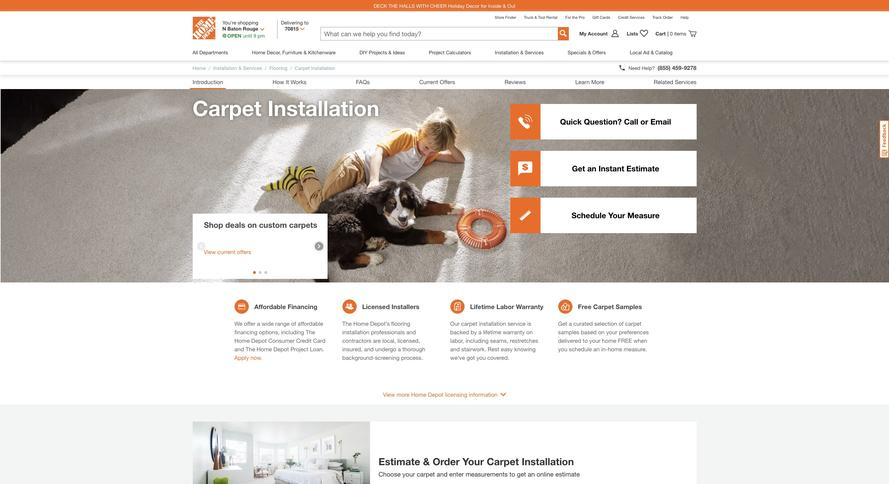 Task type: describe. For each thing, give the bounding box(es) containing it.
store
[[495, 15, 504, 20]]

financing
[[288, 303, 317, 311]]

view for view current offers
[[204, 249, 216, 255]]

gift cards link
[[593, 15, 611, 20]]

get
[[517, 470, 526, 478]]

stairwork.
[[462, 346, 486, 353]]

project calculators
[[429, 49, 471, 55]]

is
[[527, 320, 532, 327]]

your inside estimate & order your carpet installation choose your carpet and enter measurements to get an online estimate
[[403, 470, 415, 478]]

your inside estimate & order your carpet installation choose your carpet and enter measurements to get an online estimate
[[463, 456, 484, 468]]

free
[[578, 303, 592, 311]]

0 horizontal spatial the
[[246, 346, 255, 353]]

get for get an instant estimate
[[572, 164, 585, 173]]

carpet inside our carpet installation service is backed by a lifetime warranty on labor, including seams, restretches and stairwork. rest easy knowing we've got you covered.
[[461, 320, 478, 327]]

open until 9 pm
[[227, 33, 265, 39]]

diy projects & ideas
[[360, 49, 405, 55]]

pm
[[258, 33, 265, 39]]

an inside get a curated selection of carpet samples based on your preferences delivered to your home free when you schedule an in-home measure.
[[594, 346, 600, 353]]

thorough
[[403, 346, 425, 353]]

0 vertical spatial an
[[588, 164, 597, 173]]

inside
[[488, 3, 502, 9]]

faqs
[[356, 78, 370, 85]]

0 horizontal spatial to
[[304, 20, 309, 26]]

more
[[592, 78, 605, 85]]

shop deals on custom carpets
[[204, 221, 317, 230]]

3 / from the left
[[290, 65, 292, 71]]

flooring
[[269, 65, 288, 71]]

learn more
[[576, 78, 605, 85]]

labor,
[[450, 337, 464, 344]]

you inside get a curated selection of carpet samples based on your preferences delivered to your home free when you schedule an in-home measure.
[[558, 346, 568, 353]]

restretches
[[510, 337, 538, 344]]

until
[[243, 33, 252, 39]]

459-
[[672, 64, 684, 71]]

options,
[[259, 329, 280, 336]]

professionals
[[371, 329, 405, 336]]

services inside 'link'
[[525, 49, 544, 55]]

and up "licensed,"
[[406, 329, 416, 336]]

warranty
[[503, 329, 525, 336]]

labor
[[497, 303, 514, 311]]

carpet inside get a curated selection of carpet samples based on your preferences delivered to your home free when you schedule an in-home measure.
[[626, 320, 642, 327]]

kitchenware
[[308, 49, 336, 55]]

departments
[[199, 49, 228, 55]]

services up lists 'link'
[[630, 15, 645, 20]]

related services
[[654, 78, 697, 85]]

home inside 'link'
[[252, 49, 265, 55]]

current
[[218, 249, 235, 255]]

0 horizontal spatial on
[[248, 221, 257, 230]]

delivered
[[558, 337, 581, 344]]

the
[[572, 15, 578, 20]]

track order
[[653, 15, 673, 20]]

current offers
[[419, 78, 455, 85]]

truck & tool rental
[[524, 15, 558, 20]]

our
[[450, 320, 460, 327]]

services down 9278
[[675, 78, 697, 85]]

lifetime
[[483, 329, 501, 336]]

licensing
[[445, 391, 468, 398]]

current
[[419, 78, 438, 85]]

installation inside the home depot's flooring installation professionals and contractors are local, licensed, insured, and undergo a thorough background-screening process.
[[342, 329, 370, 336]]

items
[[674, 31, 687, 37]]

knowing
[[515, 346, 536, 353]]

the inside the home depot's flooring installation professionals and contractors are local, licensed, insured, and undergo a thorough background-screening process.
[[342, 320, 352, 327]]

preferences
[[619, 329, 649, 336]]

decor
[[466, 3, 480, 9]]

flooring
[[391, 320, 410, 327]]

for
[[481, 3, 487, 9]]

estimate & order your carpet installation choose your carpet and enter measurements to get an online estimate
[[379, 456, 580, 478]]

you inside our carpet installation service is backed by a lifetime warranty on labor, including seams, restretches and stairwork. rest easy knowing we've got you covered.
[[477, 354, 486, 361]]

you're
[[222, 20, 236, 26]]

home down financing
[[235, 337, 250, 344]]

enter
[[449, 470, 464, 478]]

1 horizontal spatial credit
[[618, 15, 629, 20]]

depot's
[[370, 320, 390, 327]]

order inside estimate & order your carpet installation choose your carpet and enter measurements to get an online estimate
[[433, 456, 460, 468]]

all departments link
[[193, 44, 228, 61]]

got
[[467, 354, 475, 361]]

decor,
[[267, 49, 281, 55]]

a inside we offer a wide range of affordable financing options, including the home depot consumer credit card and the home depot project loan. apply now.
[[257, 320, 260, 327]]

shop
[[204, 221, 223, 230]]

learn
[[576, 78, 590, 85]]

home right more
[[411, 391, 427, 398]]

credit services
[[618, 15, 645, 20]]

diy
[[360, 49, 368, 55]]

1 horizontal spatial installation & services link
[[495, 44, 544, 61]]

to for curated
[[583, 337, 588, 344]]

estimate inside estimate & order your carpet installation choose your carpet and enter measurements to get an online estimate
[[379, 456, 420, 468]]

2 vertical spatial depot
[[428, 391, 444, 398]]

account
[[588, 31, 608, 37]]

contractors
[[342, 337, 372, 344]]

to for order
[[510, 470, 515, 478]]

of inside get a curated selection of carpet samples based on your preferences delivered to your home free when you schedule an in-home measure.
[[619, 320, 624, 327]]

installation inside our carpet installation service is backed by a lifetime warranty on labor, including seams, restretches and stairwork. rest easy knowing we've got you covered.
[[479, 320, 506, 327]]

offers inside specials & offers link
[[593, 49, 606, 55]]

view more home depot licensing information
[[383, 391, 498, 398]]

carpet up selection in the right bottom of the page
[[594, 303, 614, 311]]

related
[[654, 78, 674, 85]]

projects
[[369, 49, 387, 55]]

works
[[291, 78, 307, 85]]

my
[[580, 31, 587, 37]]

more
[[397, 391, 410, 398]]

carpet installation
[[193, 96, 380, 121]]

including inside our carpet installation service is backed by a lifetime warranty on labor, including seams, restretches and stairwork. rest easy knowing we've got you covered.
[[466, 337, 489, 344]]

1 vertical spatial home
[[608, 346, 622, 353]]

carpet up works
[[295, 65, 310, 71]]

1 vertical spatial depot
[[274, 346, 289, 353]]

offers
[[237, 249, 251, 255]]

we offer a wide range of affordable financing options, including the home depot consumer credit card and the home depot project loan. apply now.
[[235, 320, 326, 361]]

card
[[313, 337, 326, 344]]

0 vertical spatial your
[[606, 329, 618, 336]]

measure.
[[624, 346, 647, 353]]

project inside we offer a wide range of affordable financing options, including the home depot consumer credit card and the home depot project loan. apply now.
[[291, 346, 309, 353]]

of inside we offer a wide range of affordable financing options, including the home depot consumer credit card and the home depot project loan. apply now.
[[291, 320, 296, 327]]

local,
[[383, 337, 396, 344]]

gift
[[593, 15, 599, 20]]

1 vertical spatial offers
[[440, 78, 455, 85]]

background-
[[342, 354, 375, 361]]

rest
[[488, 346, 500, 353]]

insured,
[[342, 346, 363, 353]]

cheer
[[430, 3, 447, 9]]

1 horizontal spatial your
[[609, 211, 626, 220]]



Task type: locate. For each thing, give the bounding box(es) containing it.
specials
[[568, 49, 587, 55]]

1 vertical spatial your
[[463, 456, 484, 468]]

home up contractors
[[354, 320, 369, 327]]

to inside get a curated selection of carpet samples based on your preferences delivered to your home free when you schedule an in-home measure.
[[583, 337, 588, 344]]

1 horizontal spatial you
[[558, 346, 568, 353]]

None text field
[[321, 27, 558, 40]]

on inside our carpet installation service is backed by a lifetime warranty on labor, including seams, restretches and stairwork. rest easy knowing we've got you covered.
[[527, 329, 533, 336]]

0 vertical spatial your
[[609, 211, 626, 220]]

submit search image
[[560, 30, 567, 37]]

0 horizontal spatial installation & services link
[[213, 65, 262, 71]]

to down the based
[[583, 337, 588, 344]]

1 vertical spatial an
[[594, 346, 600, 353]]

including
[[281, 329, 304, 336], [466, 337, 489, 344]]

view for view more home depot licensing information
[[383, 391, 395, 398]]

view
[[204, 249, 216, 255], [383, 391, 395, 398]]

on right deals
[[248, 221, 257, 230]]

1 vertical spatial installation
[[342, 329, 370, 336]]

2 horizontal spatial depot
[[428, 391, 444, 398]]

services
[[630, 15, 645, 20], [525, 49, 544, 55], [243, 65, 262, 71], [675, 78, 697, 85]]

a up samples
[[569, 320, 572, 327]]

view left current
[[204, 249, 216, 255]]

a inside get a curated selection of carpet samples based on your preferences delivered to your home free when you schedule an in-home measure.
[[569, 320, 572, 327]]

0 horizontal spatial credit
[[296, 337, 312, 344]]

home inside the home depot's flooring installation professionals and contractors are local, licensed, insured, and undergo a thorough background-screening process.
[[354, 320, 369, 327]]

offers right current
[[440, 78, 455, 85]]

1 horizontal spatial carpet
[[461, 320, 478, 327]]

/ right flooring link
[[290, 65, 292, 71]]

home down free
[[608, 346, 622, 353]]

information
[[469, 391, 498, 398]]

estimate up "choose"
[[379, 456, 420, 468]]

measurements
[[466, 470, 508, 478]]

home up in-
[[602, 337, 617, 344]]

0 horizontal spatial your
[[463, 456, 484, 468]]

on down is
[[527, 329, 533, 336]]

70815
[[285, 26, 299, 32]]

an left in-
[[594, 346, 600, 353]]

the home depot image
[[193, 17, 215, 39]]

specials & offers
[[568, 49, 606, 55]]

of right range
[[291, 320, 296, 327]]

carpet inside estimate & order your carpet installation choose your carpet and enter measurements to get an online estimate
[[417, 470, 435, 478]]

home / installation & services / flooring / carpet installation
[[193, 65, 335, 71]]

1 horizontal spatial your
[[590, 337, 601, 344]]

project left calculators
[[429, 49, 445, 55]]

of up preferences
[[619, 320, 624, 327]]

1 / from the left
[[209, 65, 210, 71]]

your down selection in the right bottom of the page
[[606, 329, 618, 336]]

a
[[257, 320, 260, 327], [569, 320, 572, 327], [479, 329, 482, 336], [398, 346, 401, 353]]

to inside estimate & order your carpet installation choose your carpet and enter measurements to get an online estimate
[[510, 470, 515, 478]]

quick question? call or email
[[560, 117, 671, 126]]

credit left the card
[[296, 337, 312, 344]]

0 vertical spatial installation & services link
[[495, 44, 544, 61]]

carpets
[[289, 221, 317, 230]]

the up contractors
[[342, 320, 352, 327]]

carpet installation link
[[295, 65, 335, 71]]

shopping
[[238, 20, 258, 26]]

1 vertical spatial your
[[590, 337, 601, 344]]

0 horizontal spatial /
[[209, 65, 210, 71]]

home decor, furniture & kitchenware link
[[252, 44, 336, 61]]

0 vertical spatial you
[[558, 346, 568, 353]]

0 horizontal spatial you
[[477, 354, 486, 361]]

baton
[[228, 26, 242, 32]]

view left more
[[383, 391, 395, 398]]

1 horizontal spatial project
[[429, 49, 445, 55]]

licensed installers
[[362, 303, 420, 311]]

0 horizontal spatial of
[[291, 320, 296, 327]]

for the pro link
[[566, 15, 585, 20]]

None text field
[[321, 27, 558, 40]]

1 horizontal spatial including
[[466, 337, 489, 344]]

0 horizontal spatial project
[[291, 346, 309, 353]]

the up apply now. link
[[246, 346, 255, 353]]

carpet
[[461, 320, 478, 327], [626, 320, 642, 327], [417, 470, 435, 478]]

& inside estimate & order your carpet installation choose your carpet and enter measurements to get an online estimate
[[423, 456, 430, 468]]

1 of from the left
[[291, 320, 296, 327]]

0 horizontal spatial depot
[[251, 337, 267, 344]]

0 vertical spatial depot
[[251, 337, 267, 344]]

free
[[618, 337, 632, 344]]

0 horizontal spatial carpet
[[417, 470, 435, 478]]

home left decor,
[[252, 49, 265, 55]]

0 horizontal spatial view
[[204, 249, 216, 255]]

seams,
[[490, 337, 509, 344]]

track
[[653, 15, 662, 20]]

1 horizontal spatial the
[[306, 329, 315, 336]]

for the pro
[[566, 15, 585, 20]]

carpet inside estimate & order your carpet installation choose your carpet and enter measurements to get an online estimate
[[487, 456, 519, 468]]

a inside our carpet installation service is backed by a lifetime warranty on labor, including seams, restretches and stairwork. rest easy knowing we've got you covered.
[[479, 329, 482, 336]]

0 vertical spatial credit
[[618, 15, 629, 20]]

1 horizontal spatial view
[[383, 391, 395, 398]]

estimate right the instant
[[627, 164, 660, 173]]

offers down account
[[593, 49, 606, 55]]

all
[[193, 49, 198, 55]]

0 vertical spatial installation
[[479, 320, 506, 327]]

you down delivered
[[558, 346, 568, 353]]

with
[[416, 3, 429, 9]]

0 vertical spatial project
[[429, 49, 445, 55]]

2 vertical spatial to
[[510, 470, 515, 478]]

calculators
[[446, 49, 471, 55]]

home down all
[[193, 65, 206, 71]]

get for get a curated selection of carpet samples based on your preferences delivered to your home free when you schedule an in-home measure.
[[558, 320, 568, 327]]

0 horizontal spatial get
[[558, 320, 568, 327]]

bedroom with carpet; orange carpet roll icon image
[[193, 422, 370, 484]]

0 horizontal spatial including
[[281, 329, 304, 336]]

installation & services link up reviews
[[495, 44, 544, 61]]

carpet up preferences
[[626, 320, 642, 327]]

installation inside estimate & order your carpet installation choose your carpet and enter measurements to get an online estimate
[[522, 456, 574, 468]]

of
[[291, 320, 296, 327], [619, 320, 624, 327]]

store finder
[[495, 15, 516, 20]]

2 horizontal spatial to
[[583, 337, 588, 344]]

to right the delivering
[[304, 20, 309, 26]]

you're shopping
[[222, 20, 258, 26]]

2 vertical spatial an
[[528, 470, 535, 478]]

2 horizontal spatial your
[[606, 329, 618, 336]]

how it works
[[273, 78, 307, 85]]

0 vertical spatial home
[[602, 337, 617, 344]]

to left get
[[510, 470, 515, 478]]

0 vertical spatial view
[[204, 249, 216, 255]]

and left enter
[[437, 470, 448, 478]]

1 vertical spatial including
[[466, 337, 489, 344]]

your left measure
[[609, 211, 626, 220]]

we've
[[450, 354, 465, 361]]

get inside get a curated selection of carpet samples based on your preferences delivered to your home free when you schedule an in-home measure.
[[558, 320, 568, 327]]

1 horizontal spatial offers
[[593, 49, 606, 55]]

0 vertical spatial order
[[663, 15, 673, 20]]

depot down options,
[[251, 337, 267, 344]]

and inside our carpet installation service is backed by a lifetime warranty on labor, including seams, restretches and stairwork. rest easy knowing we've got you covered.
[[450, 346, 460, 353]]

custom
[[259, 221, 287, 230]]

1 vertical spatial get
[[558, 320, 568, 327]]

service
[[508, 320, 526, 327]]

and up apply
[[235, 346, 244, 353]]

apply now. link
[[235, 354, 263, 361]]

carpet up measurements
[[487, 456, 519, 468]]

offer
[[244, 320, 256, 327]]

1 vertical spatial estimate
[[379, 456, 420, 468]]

by
[[471, 329, 477, 336]]

installation up lifetime
[[479, 320, 506, 327]]

services left flooring link
[[243, 65, 262, 71]]

in-
[[602, 346, 608, 353]]

all departments
[[193, 49, 228, 55]]

online
[[537, 470, 554, 478]]

local ad & catalog
[[630, 49, 673, 55]]

when
[[634, 337, 648, 344]]

1 horizontal spatial get
[[572, 164, 585, 173]]

and inside we offer a wide range of affordable financing options, including the home depot consumer credit card and the home depot project loan. apply now.
[[235, 346, 244, 353]]

2 horizontal spatial carpet
[[626, 320, 642, 327]]

an left the instant
[[588, 164, 597, 173]]

lifetime labor warranty
[[470, 303, 544, 311]]

a inside the home depot's flooring installation professionals and contractors are local, licensed, insured, and undergo a thorough background-screening process.
[[398, 346, 401, 353]]

0 horizontal spatial order
[[433, 456, 460, 468]]

0 vertical spatial including
[[281, 329, 304, 336]]

installation & services
[[495, 49, 544, 55]]

carpet down introduction
[[193, 96, 262, 121]]

1 horizontal spatial /
[[265, 65, 267, 71]]

licensed
[[362, 303, 390, 311]]

the home depot logo link
[[193, 17, 215, 40]]

0 horizontal spatial your
[[403, 470, 415, 478]]

financing
[[235, 329, 258, 336]]

1 horizontal spatial depot
[[274, 346, 289, 353]]

wide
[[262, 320, 274, 327]]

n
[[222, 26, 226, 32]]

your
[[609, 211, 626, 220], [463, 456, 484, 468]]

lists
[[627, 31, 638, 37]]

to
[[304, 20, 309, 26], [583, 337, 588, 344], [510, 470, 515, 478]]

get an instant estimate
[[572, 164, 660, 173]]

2 horizontal spatial on
[[598, 329, 605, 336]]

home decor, furniture & kitchenware
[[252, 49, 336, 55]]

your down the based
[[590, 337, 601, 344]]

and down are on the left
[[364, 346, 374, 353]]

credit right cards
[[618, 15, 629, 20]]

deck the halls with cheer holiday decor for inside & out
[[374, 3, 516, 9]]

and inside estimate & order your carpet installation choose your carpet and enter measurements to get an online estimate
[[437, 470, 448, 478]]

1 vertical spatial to
[[583, 337, 588, 344]]

get left the instant
[[572, 164, 585, 173]]

process.
[[401, 354, 423, 361]]

your right "choose"
[[403, 470, 415, 478]]

1 vertical spatial you
[[477, 354, 486, 361]]

including inside we offer a wide range of affordable financing options, including the home depot consumer credit card and the home depot project loan. apply now.
[[281, 329, 304, 336]]

we
[[235, 320, 243, 327]]

9278
[[684, 64, 697, 71]]

you right got
[[477, 354, 486, 361]]

/ left flooring link
[[265, 65, 267, 71]]

an right get
[[528, 470, 535, 478]]

for
[[566, 15, 571, 20]]

or
[[641, 117, 649, 126]]

1 vertical spatial project
[[291, 346, 309, 353]]

project
[[429, 49, 445, 55], [291, 346, 309, 353]]

feedback link image
[[880, 120, 889, 158]]

a down "licensed,"
[[398, 346, 401, 353]]

affordable
[[254, 303, 286, 311]]

1 vertical spatial the
[[306, 329, 315, 336]]

your up measurements
[[463, 456, 484, 468]]

question?
[[584, 117, 622, 126]]

1 horizontal spatial order
[[663, 15, 673, 20]]

installation & services link down the departments
[[213, 65, 262, 71]]

0 vertical spatial get
[[572, 164, 585, 173]]

order right "track" in the top right of the page
[[663, 15, 673, 20]]

2 / from the left
[[265, 65, 267, 71]]

email
[[651, 117, 671, 126]]

installation up contractors
[[342, 329, 370, 336]]

1 horizontal spatial to
[[510, 470, 515, 478]]

and down labor, at bottom
[[450, 346, 460, 353]]

0 vertical spatial offers
[[593, 49, 606, 55]]

holiday
[[448, 3, 465, 9]]

0 horizontal spatial offers
[[440, 78, 455, 85]]

1 horizontal spatial installation
[[479, 320, 506, 327]]

1 horizontal spatial on
[[527, 329, 533, 336]]

delivering
[[281, 20, 303, 26]]

project left 'loan.'
[[291, 346, 309, 353]]

a right by
[[479, 329, 482, 336]]

carpet left enter
[[417, 470, 435, 478]]

an inside estimate & order your carpet installation choose your carpet and enter measurements to get an online estimate
[[528, 470, 535, 478]]

/ right home link
[[209, 65, 210, 71]]

1 horizontal spatial of
[[619, 320, 624, 327]]

1 vertical spatial order
[[433, 456, 460, 468]]

carpet up by
[[461, 320, 478, 327]]

need help? (855) 459-9278
[[629, 64, 697, 71]]

affordable financing
[[254, 303, 317, 311]]

the down affordable
[[306, 329, 315, 336]]

0 vertical spatial to
[[304, 20, 309, 26]]

2 horizontal spatial /
[[290, 65, 292, 71]]

order up enter
[[433, 456, 460, 468]]

tool
[[538, 15, 546, 20]]

depot down consumer
[[274, 346, 289, 353]]

schedule
[[572, 211, 606, 220]]

1 vertical spatial credit
[[296, 337, 312, 344]]

cards
[[600, 15, 611, 20]]

furniture
[[283, 49, 302, 55]]

a right offer
[[257, 320, 260, 327]]

installation & services link
[[495, 44, 544, 61], [213, 65, 262, 71]]

2 vertical spatial the
[[246, 346, 255, 353]]

easy
[[501, 346, 513, 353]]

cart
[[656, 31, 666, 37]]

depot left the licensing
[[428, 391, 444, 398]]

0 horizontal spatial estimate
[[379, 456, 420, 468]]

schedule your measure
[[572, 211, 660, 220]]

range
[[275, 320, 290, 327]]

0 horizontal spatial installation
[[342, 329, 370, 336]]

reviews
[[505, 78, 526, 85]]

2 vertical spatial your
[[403, 470, 415, 478]]

deck
[[374, 3, 387, 9]]

home up now.
[[257, 346, 272, 353]]

0 vertical spatial estimate
[[627, 164, 660, 173]]

services up reviews
[[525, 49, 544, 55]]

0 vertical spatial the
[[342, 320, 352, 327]]

on inside get a curated selection of carpet samples based on your preferences delivered to your home free when you schedule an in-home measure.
[[598, 329, 605, 336]]

ideas
[[393, 49, 405, 55]]

including up stairwork.
[[466, 337, 489, 344]]

including down range
[[281, 329, 304, 336]]

you
[[558, 346, 568, 353], [477, 354, 486, 361]]

gift cards
[[593, 15, 611, 20]]

the home depot's flooring installation professionals and contractors are local, licensed, insured, and undergo a thorough background-screening process.
[[342, 320, 425, 361]]

help
[[681, 15, 689, 20]]

estimate
[[556, 470, 580, 478]]

credit inside we offer a wide range of affordable financing options, including the home depot consumer credit card and the home depot project loan. apply now.
[[296, 337, 312, 344]]

1 vertical spatial view
[[383, 391, 395, 398]]

2 of from the left
[[619, 320, 624, 327]]

view current offers
[[204, 249, 251, 255]]

2 horizontal spatial the
[[342, 320, 352, 327]]

1 vertical spatial installation & services link
[[213, 65, 262, 71]]

1 horizontal spatial estimate
[[627, 164, 660, 173]]

get up samples
[[558, 320, 568, 327]]

on down selection in the right bottom of the page
[[598, 329, 605, 336]]



Task type: vqa. For each thing, say whether or not it's contained in the screenshot.
the bottommost Indoor
no



